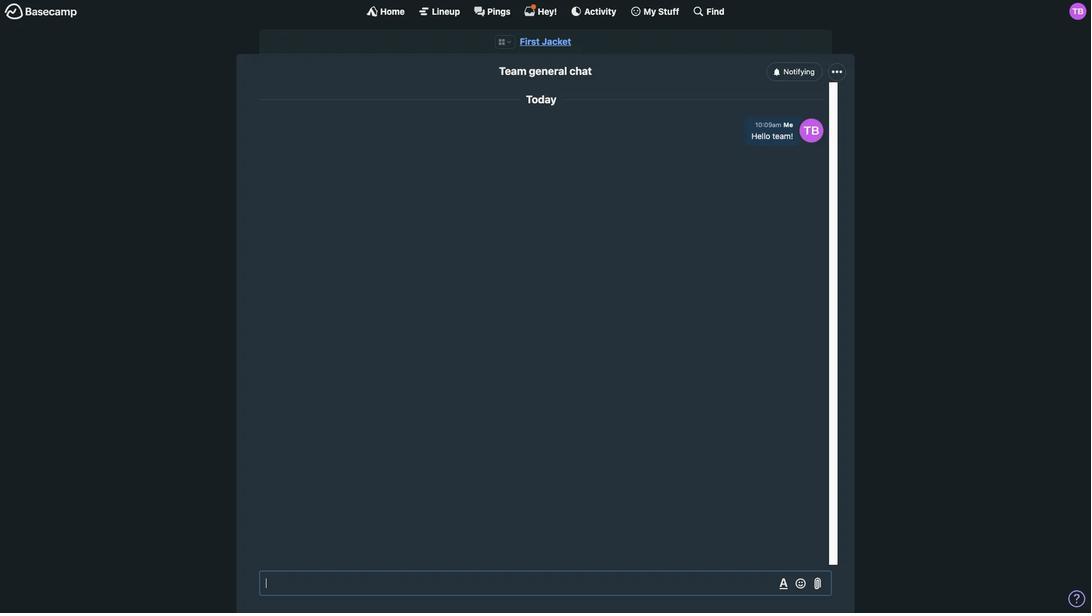 Task type: locate. For each thing, give the bounding box(es) containing it.
general
[[529, 65, 567, 77]]

notifying
[[784, 67, 815, 76]]

find button
[[693, 6, 725, 17]]

home
[[380, 6, 405, 16]]

chat
[[570, 65, 592, 77]]

pings button
[[474, 6, 511, 17]]

today
[[526, 93, 557, 106]]

my
[[644, 6, 656, 16]]

tyler black image
[[800, 119, 824, 143]]

hello
[[752, 131, 771, 141]]

None text field
[[259, 571, 832, 597]]

main element
[[0, 0, 1092, 22]]

first jacket
[[520, 36, 572, 47]]

10:09am link
[[756, 121, 782, 129]]

team!
[[773, 131, 794, 141]]

first jacket link
[[520, 36, 572, 47]]

10:09am element
[[756, 121, 782, 129]]

notifying link
[[767, 63, 823, 81]]

team
[[499, 65, 527, 77]]

activity
[[585, 6, 617, 16]]

my stuff
[[644, 6, 680, 16]]

stuff
[[658, 6, 680, 16]]



Task type: describe. For each thing, give the bounding box(es) containing it.
lineup
[[432, 6, 460, 16]]

team general chat
[[499, 65, 592, 77]]

hey!
[[538, 6, 557, 16]]

jacket
[[542, 36, 572, 47]]

switch accounts image
[[5, 3, 77, 20]]

hey! button
[[524, 4, 557, 17]]

find
[[707, 6, 725, 16]]

home link
[[367, 6, 405, 17]]

activity link
[[571, 6, 617, 17]]

tyler black image
[[1070, 3, 1087, 20]]

10:09am hello team!
[[752, 121, 794, 141]]

pings
[[488, 6, 511, 16]]

first
[[520, 36, 540, 47]]

my stuff button
[[630, 6, 680, 17]]

10:09am
[[756, 121, 782, 129]]

lineup link
[[419, 6, 460, 17]]



Task type: vqa. For each thing, say whether or not it's contained in the screenshot.
displaying
no



